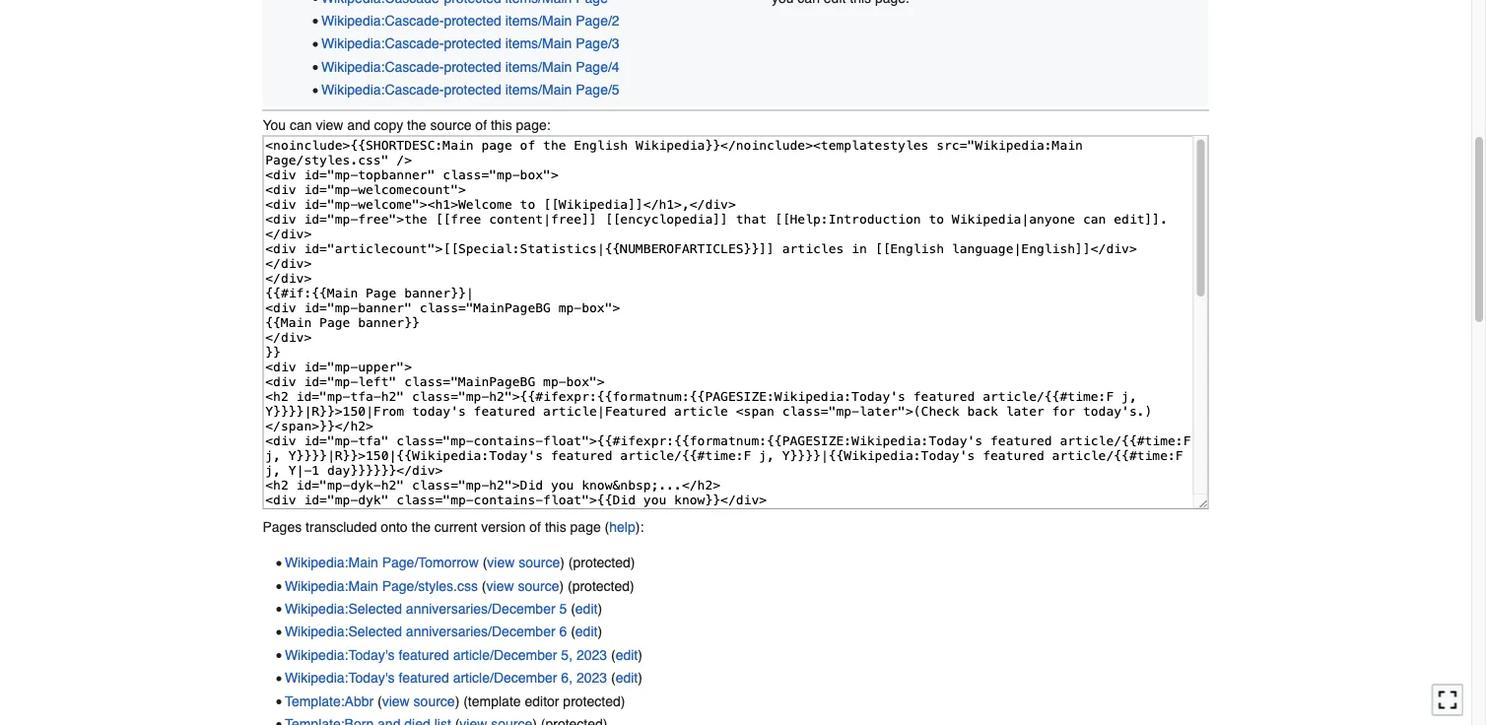 Task type: locate. For each thing, give the bounding box(es) containing it.
1 vertical spatial (protected)
[[568, 578, 634, 594]]

0 vertical spatial featured
[[399, 647, 449, 663]]

page/4
[[576, 59, 620, 74]]

the
[[407, 117, 426, 132], [411, 519, 431, 535]]

wikipedia:selected
[[285, 601, 402, 617], [285, 624, 402, 640]]

2 wikipedia:selected from the top
[[285, 624, 402, 640]]

1 wikipedia:selected from the top
[[285, 601, 402, 617]]

edit link
[[575, 601, 598, 617], [575, 624, 598, 640], [616, 647, 638, 663], [616, 670, 638, 686]]

1 vertical spatial featured
[[399, 670, 449, 686]]

template:abbr link
[[285, 693, 374, 709]]

2 article/december from the top
[[453, 670, 557, 686]]

( right 5
[[571, 601, 575, 617]]

0 vertical spatial anniversaries/december
[[406, 601, 555, 617]]

featured down wikipedia:selected anniversaries/december 6 link
[[399, 647, 449, 663]]

1 vertical spatial the
[[411, 519, 431, 535]]

wikipedia:main
[[285, 555, 378, 571], [285, 578, 378, 594]]

edit link for wikipedia:today's featured article/december 5, 2023
[[616, 647, 638, 663]]

2023 right 5,
[[577, 647, 607, 663]]

the right onto
[[411, 519, 431, 535]]

0 vertical spatial wikipedia:today's
[[285, 647, 395, 663]]

protected
[[444, 12, 501, 28], [444, 36, 501, 51], [444, 59, 501, 74], [444, 82, 501, 97]]

items/main
[[505, 12, 572, 28], [505, 36, 572, 51], [505, 59, 572, 74], [505, 82, 572, 97]]

this left the page:
[[491, 117, 512, 132]]

( up the protected)
[[611, 670, 616, 686]]

wikipedia:main down wikipedia:main page/tomorrow "link"
[[285, 578, 378, 594]]

1 vertical spatial of
[[530, 519, 541, 535]]

of
[[475, 117, 487, 132], [530, 519, 541, 535]]

0 vertical spatial 2023
[[577, 647, 607, 663]]

4 items/main from the top
[[505, 82, 572, 97]]

1 article/december from the top
[[453, 647, 557, 663]]

1 vertical spatial wikipedia:today's
[[285, 670, 395, 686]]

anniversaries/december up wikipedia:today's featured article/december 5, 2023 link
[[406, 624, 555, 640]]

copy
[[374, 117, 403, 132]]

of down wikipedia:cascade-protected items/main page/5 link at the top of the page
[[475, 117, 487, 132]]

0 vertical spatial view source link
[[487, 555, 560, 571]]

2 items/main from the top
[[505, 36, 572, 51]]

edit link for wikipedia:selected anniversaries/december 5
[[575, 601, 598, 617]]

wikipedia:cascade-protected items/main page/2 wikipedia:cascade-protected items/main page/3 wikipedia:cascade-protected items/main page/4 wikipedia:cascade-protected items/main page/5
[[321, 12, 620, 97]]

this left page
[[545, 519, 566, 535]]

wikipedia:selected anniversaries/december 6 link
[[285, 624, 567, 640]]

( right template:abbr
[[378, 693, 382, 709]]

view source link for template:abbr
[[382, 693, 455, 709]]

(protected)
[[568, 555, 635, 571], [568, 578, 634, 594]]

wikipedia:selected anniversaries/december 5 link
[[285, 601, 567, 617]]

1 vertical spatial view source link
[[486, 578, 559, 594]]

( right 5,
[[611, 647, 616, 663]]

1 vertical spatial wikipedia:main
[[285, 578, 378, 594]]

2 anniversaries/december from the top
[[406, 624, 555, 640]]

(template
[[463, 693, 521, 709]]

wikipedia:main page/tomorrow ( view source ) (protected) wikipedia:main page/styles.css ( view source ) (protected) wikipedia:selected anniversaries/december 5 ( edit ) wikipedia:selected anniversaries/december 6 ( edit ) wikipedia:today's featured article/december 5, 2023 ( edit ) wikipedia:today's featured article/december 6, 2023 ( edit ) template:abbr ( view source ) (template editor protected)
[[285, 555, 643, 709]]

2 2023 from the top
[[577, 670, 607, 686]]

view source link
[[487, 555, 560, 571], [486, 578, 559, 594], [382, 693, 455, 709]]

0 horizontal spatial of
[[475, 117, 487, 132]]

1 wikipedia:main from the top
[[285, 555, 378, 571]]

( right page
[[605, 519, 609, 535]]

0 vertical spatial this
[[491, 117, 512, 132]]

wikipedia:cascade-protected items/main page/3 link
[[321, 36, 620, 51]]

2 wikipedia:today's from the top
[[285, 670, 395, 686]]

featured
[[399, 647, 449, 663], [399, 670, 449, 686]]

0 vertical spatial wikipedia:selected
[[285, 601, 402, 617]]

0 vertical spatial wikipedia:main
[[285, 555, 378, 571]]

)
[[635, 519, 640, 535], [560, 555, 565, 571], [559, 578, 564, 594], [598, 601, 602, 617], [598, 624, 602, 640], [638, 647, 643, 663], [638, 670, 643, 686], [455, 693, 460, 709]]

can
[[290, 117, 312, 132]]

anniversaries/december down page/styles.css
[[406, 601, 555, 617]]

5,
[[561, 647, 573, 663]]

this
[[491, 117, 512, 132], [545, 519, 566, 535]]

<noinclude>{{SHORTDESC:Main page of the English Wikipedia}}</noinclude><templatestyles src="Wikipedia:Main Page/styles.css" /> <div id="mp-topbanner" class="mp-box"> <div id="mp-welcomecount"> <div id="mp-welcome"><h1>Welcome to [[Wikipedia]]</h1>,</div> <div id="mp-free">the [[free content|free]] [[encyclopedia]] that [[Help:Introduction to Wikipedia|anyone can edit]].</div> <div id="articlecount">[[Special:Statistics|{{NUMBEROFARTICLES}}]] articles in [[English language|English]]</div> </div> </div> {{#if:{{Main Page banner}}| <div id="mp-banner" class="MainPageBG mp-box"> {{Main Page banner}} </div> }} <div id="mp-upper"> <div id="mp-left" class="MainPageBG mp-box"> <h2 id="mp-tfa-h2" class="mp-h2">{{#ifexpr:{{formatnum:{{PAGESIZE:Wikipedia:Today's featured article/{{#time:F j, Y}}}}|R}}>150|From today's featured article|Featured article <span class="mp-later">(Check back later for today's.)</span>}}</h2> <div id="mp-tfa" class="mp-contains-float">{{#ifexpr:{{formatnum:{{PAGESIZE:Wikipedia:Today's featured article/{{#time:F j, Y}}}}|R}}>150|{{Wikipedia:Today's featured article/{{#time:F j, Y}}}}|{{Wikipedia:Today's featured article/{{#time:F j, Y|-1 day}}}}}}</div> <h2 id="mp-dyk-h2" class="mp-h2">Did you know&nbsp;...</h2> <div id="mp-dyk" class="mp-contains-float">{{Did you know}}</div> </div> <div id="mp-right" class="MainPageBG mp-box"> <h2 id="mp-itn-h2" class="mp-h2">In the news</h2> <div id="mp-itn" class="mp-contains-float">{{In the news}}</div> <h2 id="mp-otd-h2" class="mp-h2">On this day</h2> <div id="mp-otd" class="mp-contains-float">{{Wikipedia:Selected anniversaries/{{#time:F j}}}}</div> </div> </div> <!-- IF MONDAY OR FRIDAY, SHOW TFL -->{{#switch:{{CURRENTDAYNAME}}|Monday|Friday= <div id="mp-middle" class="MainPageBG mp-box"> <h2 id="mp-tfl-h2" class="mp-h2">From today's featured list</h2> <div id="mp-tfl" class="mp-contains-float">{{#ifexist:Wikipedia:Today's featured list/{{#time:F j, Y}}|{{Wikipedia:Today's featured list/{{#time:F j, Y}}}}|{{TFLempty}}}}</div> </div>}}<!-- END CONDITIONAL SHOW --> <div id="mp-lower" class="MainPageBG mp-box"> <h2 id="mp-tfp-h2" class="mp-h2">{{#ifexist:Template:POTD protected/{{#time:Y-m-d}}|Today's featured picture|Featured picture&ensp;<span class="mp-later">(Check back later for today's.)</span>}}</h2> <div id="mp-tfp">{{#ifexist:Template:POTD protected/{{#time:Y-m-d}}|{{POTD protected/{{#time:Y-m-d}}}}|{{POTD protected/{{#time:Y-m-d|-1 day}}}}}}</div> </div> <div id="mp-bottom" class="mp-box"> <h2 id="mp-other" class="mp-h2">Other areas of Wikipedia</h2> <div id="mp-other-content">{{Other areas of Wikipedia}}</div> <h2 id="mp-sister" class="mp-h2">Wikipedia's sister projects</h2> <div id="mp-sister-content">{{Wikipedia's sister projects}}</div> <h2 id="mp-lang" class="mp-h2">Wikipedia languages</h2> <div>{{Wikipedia languages}}</div> </div><noinclude>{{Main Page interwikis}}{{noexternallanglinks}}{{#if:{{Wikipedia:Main_Page/Tomorrow}}||}}</noinclude>__NOTOC____NOEDITSECTION__ text field
[[263, 135, 1209, 510]]

transcluded
[[306, 519, 377, 535]]

wikipedia:main page/styles.css link
[[285, 578, 478, 594]]

protected down wikipedia:cascade-protected items/main page/4 "link"
[[444, 82, 501, 97]]

1 vertical spatial 2023
[[577, 670, 607, 686]]

edit
[[575, 601, 598, 617], [575, 624, 598, 640], [616, 647, 638, 663], [616, 670, 638, 686]]

wikipedia:today's
[[285, 647, 395, 663], [285, 670, 395, 686]]

1 vertical spatial anniversaries/december
[[406, 624, 555, 640]]

of right the 'version'
[[530, 519, 541, 535]]

1 vertical spatial wikipedia:selected
[[285, 624, 402, 640]]

1 vertical spatial article/december
[[453, 670, 557, 686]]

page/2
[[576, 12, 620, 28]]

0 vertical spatial article/december
[[453, 647, 557, 663]]

2 wikipedia:main from the top
[[285, 578, 378, 594]]

pages transcluded onto the current version of this page ( help ) :
[[263, 519, 644, 535]]

the right the 'copy'
[[407, 117, 426, 132]]

1 horizontal spatial this
[[545, 519, 566, 535]]

view source link for wikipedia:main page/styles.css
[[486, 578, 559, 594]]

1 2023 from the top
[[577, 647, 607, 663]]

view
[[316, 117, 343, 132], [487, 555, 515, 571], [486, 578, 514, 594], [382, 693, 410, 709]]

featured down wikipedia:today's featured article/december 5, 2023 link
[[399, 670, 449, 686]]

1 featured from the top
[[399, 647, 449, 663]]

0 horizontal spatial this
[[491, 117, 512, 132]]

source
[[430, 117, 472, 132], [519, 555, 560, 571], [518, 578, 559, 594], [414, 693, 455, 709]]

protected up wikipedia:cascade-protected items/main page/3 "link"
[[444, 12, 501, 28]]

1 anniversaries/december from the top
[[406, 601, 555, 617]]

edit link for wikipedia:today's featured article/december 6, 2023
[[616, 670, 638, 686]]

help
[[609, 519, 635, 535]]

2 protected from the top
[[444, 36, 501, 51]]

0 vertical spatial (protected)
[[568, 555, 635, 571]]

2 vertical spatial view source link
[[382, 693, 455, 709]]

edit link for wikipedia:selected anniversaries/december 6
[[575, 624, 598, 640]]

wikipedia:cascade-protected items/main page/5 link
[[321, 82, 620, 97]]

wikipedia:cascade-
[[321, 12, 444, 28], [321, 36, 444, 51], [321, 59, 444, 74], [321, 82, 444, 97]]

article/december
[[453, 647, 557, 663], [453, 670, 557, 686]]

( right page/styles.css
[[482, 578, 486, 594]]

wikipedia:today's featured article/december 5, 2023 link
[[285, 647, 607, 663]]

anniversaries/december
[[406, 601, 555, 617], [406, 624, 555, 640]]

wikipedia:main down transcluded
[[285, 555, 378, 571]]

you
[[263, 117, 286, 132]]

page
[[570, 519, 601, 535]]

2 (protected) from the top
[[568, 578, 634, 594]]

3 protected from the top
[[444, 59, 501, 74]]

2023 up the protected)
[[577, 670, 607, 686]]

protected up wikipedia:cascade-protected items/main page/5 link at the top of the page
[[444, 59, 501, 74]]

page/styles.css
[[382, 578, 478, 594]]

(
[[605, 519, 609, 535], [483, 555, 487, 571], [482, 578, 486, 594], [571, 601, 575, 617], [571, 624, 575, 640], [611, 647, 616, 663], [611, 670, 616, 686], [378, 693, 382, 709]]

2023
[[577, 647, 607, 663], [577, 670, 607, 686]]

protected down wikipedia:cascade-protected items/main page/2 link
[[444, 36, 501, 51]]



Task type: describe. For each thing, give the bounding box(es) containing it.
editor
[[525, 693, 559, 709]]

1 wikipedia:cascade- from the top
[[321, 12, 444, 28]]

page:
[[516, 117, 551, 132]]

template:abbr
[[285, 693, 374, 709]]

1 horizontal spatial of
[[530, 519, 541, 535]]

4 wikipedia:cascade- from the top
[[321, 82, 444, 97]]

protected)
[[563, 693, 625, 709]]

6,
[[561, 670, 573, 686]]

3 items/main from the top
[[505, 59, 572, 74]]

2 wikipedia:cascade- from the top
[[321, 36, 444, 51]]

view source link for wikipedia:main page/tomorrow
[[487, 555, 560, 571]]

1 wikipedia:today's from the top
[[285, 647, 395, 663]]

and
[[347, 117, 370, 132]]

6
[[559, 624, 567, 640]]

5
[[559, 601, 567, 617]]

page/5
[[576, 82, 620, 97]]

3 wikipedia:cascade- from the top
[[321, 59, 444, 74]]

( right the 6
[[571, 624, 575, 640]]

wikipedia:cascade-protected items/main page/4 link
[[321, 59, 620, 74]]

version
[[481, 519, 526, 535]]

0 vertical spatial the
[[407, 117, 426, 132]]

( down the 'version'
[[483, 555, 487, 571]]

0 vertical spatial of
[[475, 117, 487, 132]]

help link
[[609, 519, 635, 535]]

1 protected from the top
[[444, 12, 501, 28]]

wikipedia:main page/tomorrow link
[[285, 555, 479, 571]]

wikipedia:today's featured article/december 6, 2023 link
[[285, 670, 607, 686]]

page/tomorrow
[[382, 555, 479, 571]]

1 vertical spatial this
[[545, 519, 566, 535]]

:
[[640, 519, 644, 535]]

current
[[435, 519, 477, 535]]

onto
[[381, 519, 408, 535]]

1 items/main from the top
[[505, 12, 572, 28]]

4 protected from the top
[[444, 82, 501, 97]]

pages
[[263, 519, 302, 535]]

1 (protected) from the top
[[568, 555, 635, 571]]

wikipedia:cascade-protected items/main page/2 link
[[321, 12, 620, 28]]

fullscreen image
[[1438, 690, 1458, 710]]

2 featured from the top
[[399, 670, 449, 686]]

you can view and copy the source of this page:
[[263, 117, 551, 132]]

page/3
[[576, 36, 620, 51]]



Task type: vqa. For each thing, say whether or not it's contained in the screenshot.
Wikipedia:Main Page/Tomorrow "link"
yes



